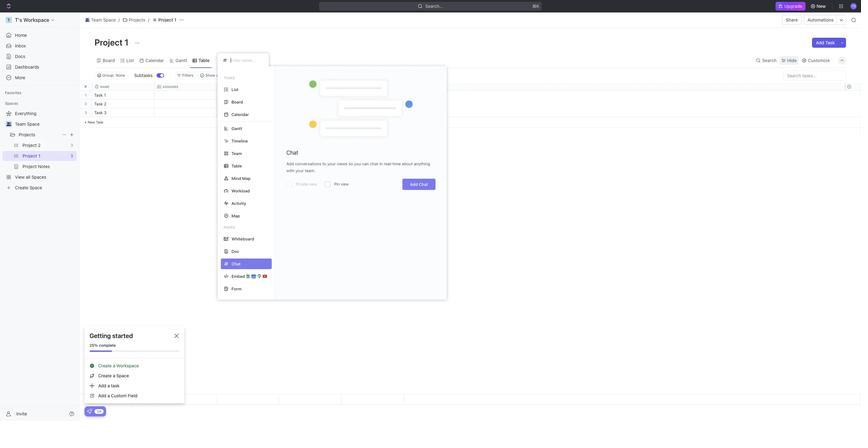 Task type: vqa. For each thing, say whether or not it's contained in the screenshot.
Mon
no



Task type: describe. For each thing, give the bounding box(es) containing it.
upgrade link
[[776, 2, 806, 11]]

projects inside 'sidebar' navigation
[[19, 132, 35, 137]]

2 / from the left
[[148, 17, 150, 22]]

getting started
[[90, 333, 133, 340]]

set priority element for 1
[[341, 91, 350, 101]]

home link
[[2, 30, 77, 40]]

custom
[[111, 393, 127, 399]]

0 horizontal spatial your
[[296, 168, 304, 173]]

team.
[[305, 168, 316, 173]]

embed
[[232, 274, 245, 279]]

new button
[[809, 1, 830, 11]]

0 vertical spatial projects
[[129, 17, 145, 22]]

time
[[393, 161, 401, 166]]

0 vertical spatial team space link
[[83, 16, 117, 24]]

mind map
[[232, 176, 251, 181]]

private view
[[296, 182, 317, 187]]

2 vertical spatial team
[[232, 151, 242, 156]]

subtasks button
[[132, 71, 157, 81]]

to do for ‎task 2
[[221, 102, 232, 106]]

do for ‎task 1
[[227, 93, 232, 97]]

add a task
[[98, 384, 120, 389]]

complete
[[99, 344, 116, 348]]

add conversations to your views so you can chat in real-time about anything with your team.
[[287, 161, 431, 173]]

0 vertical spatial space
[[103, 17, 116, 22]]

set priority element for 3
[[341, 109, 350, 118]]

‎task for ‎task 1
[[94, 93, 103, 98]]

view for pin view
[[341, 182, 349, 187]]

team space inside 'sidebar' navigation
[[15, 121, 40, 127]]

view button
[[218, 53, 238, 68]]

0 vertical spatial project 1
[[159, 17, 176, 22]]

inbox
[[15, 43, 26, 48]]

can
[[362, 161, 369, 166]]

new for new task
[[88, 120, 95, 124]]

upgrade
[[785, 3, 803, 9]]

table inside table link
[[199, 58, 210, 63]]

workspace
[[117, 364, 139, 369]]

pin view
[[335, 182, 349, 187]]

press space to select this row. row containing ‎task 2
[[92, 100, 404, 109]]

getting
[[90, 333, 111, 340]]

add a custom field
[[98, 393, 138, 399]]

projects link inside tree
[[19, 130, 59, 140]]

to do for ‎task 1
[[221, 93, 232, 97]]

invite
[[16, 411, 27, 417]]

you
[[354, 161, 361, 166]]

pages
[[224, 225, 235, 230]]

task inside row group
[[94, 110, 103, 115]]

dashboards link
[[2, 62, 77, 72]]

press space to select this row. row containing 1
[[80, 91, 92, 100]]

Enter name... field
[[230, 57, 264, 63]]

subtasks
[[134, 73, 153, 78]]

25% complete
[[90, 344, 116, 348]]

with
[[287, 168, 295, 173]]

show
[[206, 73, 215, 78]]

tasks
[[224, 76, 235, 80]]

mind
[[232, 176, 241, 181]]

to for ‎task 2
[[221, 102, 226, 106]]

project 1 link
[[151, 16, 178, 24]]

⌘k
[[533, 3, 540, 9]]

a for custom
[[108, 393, 110, 399]]

calendar link
[[144, 56, 164, 65]]

docs link
[[2, 52, 77, 62]]

home
[[15, 32, 27, 38]]

1 horizontal spatial your
[[328, 161, 336, 166]]

0 horizontal spatial map
[[232, 213, 240, 218]]

press space to select this row. row containing task 3
[[92, 108, 404, 118]]

workload
[[232, 188, 250, 193]]

share
[[787, 17, 799, 22]]

user group image
[[85, 18, 89, 22]]

in
[[380, 161, 383, 166]]

whiteboard
[[232, 237, 254, 242]]

add task
[[817, 40, 836, 45]]

hide button
[[781, 56, 799, 65]]

doc
[[232, 249, 239, 254]]

spaces
[[5, 101, 18, 106]]

pin
[[335, 182, 340, 187]]

tree inside 'sidebar' navigation
[[2, 109, 77, 193]]

task
[[111, 384, 120, 389]]

started
[[112, 333, 133, 340]]

1 horizontal spatial calendar
[[232, 112, 249, 117]]

25%
[[90, 344, 98, 348]]

search
[[763, 58, 777, 63]]

2 for ‎task
[[104, 101, 106, 106]]

hide
[[788, 58, 798, 63]]

0 vertical spatial chat
[[287, 150, 299, 156]]

search button
[[755, 56, 779, 65]]

#
[[85, 84, 87, 89]]

1 vertical spatial table
[[232, 163, 242, 168]]

1 / from the left
[[119, 17, 120, 22]]

to do cell for ‎task 1
[[217, 91, 280, 99]]

share button
[[783, 15, 802, 25]]

table link
[[198, 56, 210, 65]]

to for ‎task 1
[[221, 93, 226, 97]]

press space to select this row. row containing 2
[[80, 100, 92, 108]]



Task type: locate. For each thing, give the bounding box(es) containing it.
0 vertical spatial your
[[328, 161, 336, 166]]

0 horizontal spatial chat
[[287, 150, 299, 156]]

set priority image for 3
[[341, 109, 350, 118]]

0 vertical spatial list
[[127, 58, 134, 63]]

your right the with
[[296, 168, 304, 173]]

0 horizontal spatial projects link
[[19, 130, 59, 140]]

1 horizontal spatial chat
[[419, 182, 428, 187]]

your left views
[[328, 161, 336, 166]]

onboarding checklist button element
[[87, 409, 92, 414]]

a down add a task
[[108, 393, 110, 399]]

conversations
[[295, 161, 322, 166]]

view button
[[218, 56, 238, 65]]

tree containing team space
[[2, 109, 77, 193]]

3 to do cell from the top
[[217, 108, 280, 117]]

a up create a space on the left
[[113, 364, 115, 369]]

view right the pin on the left top
[[341, 182, 349, 187]]

grid containing ‎task 1
[[80, 83, 862, 405]]

docs
[[15, 54, 25, 59]]

add left task
[[98, 384, 106, 389]]

to do
[[221, 93, 232, 97], [221, 102, 232, 106], [221, 111, 232, 115]]

add for add chat
[[411, 182, 418, 187]]

0 vertical spatial map
[[242, 176, 251, 181]]

2 for 1
[[85, 102, 87, 106]]

list down tasks
[[232, 87, 239, 92]]

calendar up subtasks button at the left of the page
[[146, 58, 164, 63]]

0 vertical spatial gantt
[[176, 58, 187, 63]]

views
[[337, 161, 348, 166]]

1 vertical spatial projects link
[[19, 130, 59, 140]]

1 horizontal spatial gantt
[[232, 126, 242, 131]]

3 left task 3
[[85, 111, 87, 115]]

0 horizontal spatial team space link
[[15, 119, 76, 129]]

task down ‎task 2 on the top left of the page
[[94, 110, 103, 115]]

1 to do from the top
[[221, 93, 232, 97]]

add inside add conversations to your views so you can chat in real-time about anything with your team.
[[287, 161, 294, 166]]

0 vertical spatial create
[[98, 364, 112, 369]]

row
[[92, 83, 404, 91]]

2 vertical spatial space
[[117, 374, 129, 379]]

1 vertical spatial task
[[94, 110, 103, 115]]

1 vertical spatial project
[[95, 37, 123, 47]]

customize button
[[801, 56, 833, 65]]

1/4
[[97, 410, 102, 414]]

about
[[402, 161, 413, 166]]

1 horizontal spatial 3
[[104, 110, 107, 115]]

a
[[113, 364, 115, 369], [113, 374, 115, 379], [108, 384, 110, 389], [108, 393, 110, 399]]

set priority image
[[341, 100, 350, 109]]

create a space
[[98, 374, 129, 379]]

3 set priority element from the top
[[341, 109, 350, 118]]

‎task
[[94, 93, 103, 98], [94, 101, 103, 106]]

so
[[349, 161, 353, 166]]

2 ‎task from the top
[[94, 101, 103, 106]]

view
[[226, 58, 236, 63]]

1 vertical spatial list
[[232, 87, 239, 92]]

1 horizontal spatial team space
[[91, 17, 116, 22]]

0 vertical spatial to do
[[221, 93, 232, 97]]

task for add task
[[826, 40, 836, 45]]

1 vertical spatial set priority image
[[341, 109, 350, 118]]

3 do from the top
[[227, 111, 232, 115]]

team right user group image
[[15, 121, 26, 127]]

0 vertical spatial new
[[817, 3, 827, 9]]

show closed
[[206, 73, 228, 78]]

calendar up timeline
[[232, 112, 249, 117]]

favorites button
[[2, 89, 24, 97]]

0 vertical spatial board
[[103, 58, 115, 63]]

timeline
[[232, 139, 248, 144]]

2 create from the top
[[98, 374, 112, 379]]

0 horizontal spatial 3
[[85, 111, 87, 115]]

‎task for ‎task 2
[[94, 101, 103, 106]]

1 vertical spatial ‎task
[[94, 101, 103, 106]]

board
[[103, 58, 115, 63], [232, 99, 243, 104]]

1 horizontal spatial new
[[817, 3, 827, 9]]

row group
[[80, 91, 92, 128], [92, 91, 404, 128], [846, 91, 862, 128], [846, 395, 862, 405]]

a for space
[[113, 374, 115, 379]]

task for new task
[[96, 120, 103, 124]]

view right private
[[309, 182, 317, 187]]

1 view from the left
[[309, 182, 317, 187]]

‎task 1
[[94, 93, 106, 98]]

2 view from the left
[[341, 182, 349, 187]]

0 horizontal spatial view
[[309, 182, 317, 187]]

1 horizontal spatial list
[[232, 87, 239, 92]]

space down create a workspace
[[117, 374, 129, 379]]

0 vertical spatial project
[[159, 17, 173, 22]]

press space to select this row. row
[[80, 91, 92, 100], [92, 91, 404, 101], [80, 100, 92, 108], [92, 100, 404, 109], [80, 108, 92, 117], [92, 108, 404, 118], [92, 395, 404, 405]]

2 set priority image from the top
[[341, 109, 350, 118]]

board left list link at left top
[[103, 58, 115, 63]]

space right user group image
[[27, 121, 40, 127]]

gantt
[[176, 58, 187, 63], [232, 126, 242, 131]]

1 vertical spatial team space link
[[15, 119, 76, 129]]

task down task 3
[[96, 120, 103, 124]]

1 vertical spatial board
[[232, 99, 243, 104]]

0 vertical spatial team space
[[91, 17, 116, 22]]

0 vertical spatial table
[[199, 58, 210, 63]]

1 inside project 1 link
[[174, 17, 176, 22]]

chat up the with
[[287, 150, 299, 156]]

0 horizontal spatial team space
[[15, 121, 40, 127]]

1 create from the top
[[98, 364, 112, 369]]

row group containing ‎task 1
[[92, 91, 404, 128]]

grid
[[80, 83, 862, 405]]

do for task 3
[[227, 111, 232, 115]]

add task button
[[813, 38, 839, 48]]

1 vertical spatial project 1
[[95, 37, 131, 47]]

add for add a task
[[98, 384, 106, 389]]

0 vertical spatial ‎task
[[94, 93, 103, 98]]

0 horizontal spatial gantt
[[176, 58, 187, 63]]

inbox link
[[2, 41, 77, 51]]

2 vertical spatial task
[[96, 120, 103, 124]]

1 vertical spatial team
[[15, 121, 26, 127]]

add up the with
[[287, 161, 294, 166]]

1 horizontal spatial map
[[242, 176, 251, 181]]

0 horizontal spatial 2
[[85, 102, 87, 106]]

do for ‎task 2
[[227, 102, 232, 106]]

a left task
[[108, 384, 110, 389]]

1 horizontal spatial /
[[148, 17, 150, 22]]

add for add a custom field
[[98, 393, 106, 399]]

show closed button
[[198, 72, 231, 79]]

add
[[817, 40, 825, 45], [287, 161, 294, 166], [411, 182, 418, 187], [98, 384, 106, 389], [98, 393, 106, 399]]

team space link
[[83, 16, 117, 24], [15, 119, 76, 129]]

0 horizontal spatial projects
[[19, 132, 35, 137]]

set priority element for 2
[[341, 100, 350, 109]]

list link
[[125, 56, 134, 65]]

board down tasks
[[232, 99, 243, 104]]

add for add conversations to your views so you can chat in real-time about anything with your team.
[[287, 161, 294, 166]]

0 vertical spatial do
[[227, 93, 232, 97]]

1 2 3
[[85, 93, 87, 115]]

1 vertical spatial your
[[296, 168, 304, 173]]

2 horizontal spatial team
[[232, 151, 242, 156]]

sidebar navigation
[[0, 12, 80, 422]]

to for task 3
[[221, 111, 226, 115]]

add up customize
[[817, 40, 825, 45]]

1 do from the top
[[227, 93, 232, 97]]

chat down the anything
[[419, 182, 428, 187]]

list
[[127, 58, 134, 63], [232, 87, 239, 92]]

view for private view
[[309, 182, 317, 187]]

to do for task 3
[[221, 111, 232, 115]]

0 horizontal spatial table
[[199, 58, 210, 63]]

calendar
[[146, 58, 164, 63], [232, 112, 249, 117]]

table up mind
[[232, 163, 242, 168]]

gantt left table link
[[176, 58, 187, 63]]

tree
[[2, 109, 77, 193]]

0 horizontal spatial board
[[103, 58, 115, 63]]

2 vertical spatial to do cell
[[217, 108, 280, 117]]

space right user group icon
[[103, 17, 116, 22]]

chat
[[370, 161, 379, 166]]

2 to do cell from the top
[[217, 100, 280, 108]]

1 horizontal spatial team
[[91, 17, 102, 22]]

0 vertical spatial projects link
[[121, 16, 147, 24]]

to do cell
[[217, 91, 280, 99], [217, 100, 280, 108], [217, 108, 280, 117]]

chat
[[287, 150, 299, 156], [419, 182, 428, 187]]

3
[[104, 110, 107, 115], [85, 111, 87, 115]]

2 up task 3
[[104, 101, 106, 106]]

0 vertical spatial team
[[91, 17, 102, 22]]

team space right user group image
[[15, 121, 40, 127]]

1 vertical spatial chat
[[419, 182, 428, 187]]

real-
[[384, 161, 393, 166]]

1 inside the 1 2 3
[[85, 93, 87, 97]]

1 set priority image from the top
[[341, 91, 350, 101]]

team down timeline
[[232, 151, 242, 156]]

activity
[[232, 201, 246, 206]]

table up show
[[199, 58, 210, 63]]

0 vertical spatial calendar
[[146, 58, 164, 63]]

create a workspace
[[98, 364, 139, 369]]

team space right user group icon
[[91, 17, 116, 22]]

1 vertical spatial space
[[27, 121, 40, 127]]

field
[[128, 393, 138, 399]]

dashboards
[[15, 64, 39, 70]]

list up subtasks button at the left of the page
[[127, 58, 134, 63]]

Search tasks... text field
[[784, 71, 847, 80]]

new down task 3
[[88, 120, 95, 124]]

1 set priority element from the top
[[341, 91, 350, 101]]

to inside add conversations to your views so you can chat in real-time about anything with your team.
[[323, 161, 327, 166]]

cell
[[155, 91, 217, 99], [280, 91, 342, 99], [155, 100, 217, 108], [280, 100, 342, 108], [155, 108, 217, 117], [280, 108, 342, 117]]

1 vertical spatial create
[[98, 374, 112, 379]]

add chat
[[411, 182, 428, 187]]

team
[[91, 17, 102, 22], [15, 121, 26, 127], [232, 151, 242, 156]]

0 horizontal spatial space
[[27, 121, 40, 127]]

your
[[328, 161, 336, 166], [296, 168, 304, 173]]

1 to do cell from the top
[[217, 91, 280, 99]]

2 to do from the top
[[221, 102, 232, 106]]

add for add task
[[817, 40, 825, 45]]

space inside 'sidebar' navigation
[[27, 121, 40, 127]]

close image
[[175, 334, 179, 339]]

to do cell for task 3
[[217, 108, 280, 117]]

set priority element
[[341, 91, 350, 101], [341, 100, 350, 109], [341, 109, 350, 118]]

new for new
[[817, 3, 827, 9]]

customize
[[809, 58, 831, 63]]

onboarding checklist button image
[[87, 409, 92, 414]]

private
[[296, 182, 308, 187]]

1 horizontal spatial view
[[341, 182, 349, 187]]

2 inside the 1 2 3
[[85, 102, 87, 106]]

new inside new button
[[817, 3, 827, 9]]

task up customize
[[826, 40, 836, 45]]

1
[[174, 17, 176, 22], [125, 37, 129, 47], [104, 93, 106, 98], [85, 93, 87, 97]]

1 vertical spatial team space
[[15, 121, 40, 127]]

press space to select this row. row containing ‎task 1
[[92, 91, 404, 101]]

form
[[232, 287, 242, 292]]

0 horizontal spatial team
[[15, 121, 26, 127]]

task inside button
[[826, 40, 836, 45]]

set priority image
[[341, 91, 350, 101], [341, 109, 350, 118]]

map right mind
[[242, 176, 251, 181]]

map down activity
[[232, 213, 240, 218]]

automations button
[[805, 15, 838, 25]]

0 horizontal spatial project 1
[[95, 37, 131, 47]]

2 horizontal spatial space
[[117, 374, 129, 379]]

0 horizontal spatial /
[[119, 17, 120, 22]]

1 vertical spatial new
[[88, 120, 95, 124]]

2 do from the top
[[227, 102, 232, 106]]

projects link
[[121, 16, 147, 24], [19, 130, 59, 140]]

1 horizontal spatial table
[[232, 163, 242, 168]]

team right user group icon
[[91, 17, 102, 22]]

2 vertical spatial do
[[227, 111, 232, 115]]

view
[[309, 182, 317, 187], [341, 182, 349, 187]]

add down add a task
[[98, 393, 106, 399]]

1 horizontal spatial 2
[[104, 101, 106, 106]]

‎task 2
[[94, 101, 106, 106]]

closed
[[216, 73, 228, 78]]

0 horizontal spatial list
[[127, 58, 134, 63]]

task 3
[[94, 110, 107, 115]]

anything
[[414, 161, 431, 166]]

set priority image for 1
[[341, 91, 350, 101]]

a for task
[[108, 384, 110, 389]]

1 horizontal spatial project
[[159, 17, 173, 22]]

favorites
[[5, 91, 21, 95]]

1 vertical spatial gantt
[[232, 126, 242, 131]]

a up task
[[113, 374, 115, 379]]

search...
[[426, 3, 444, 9]]

row group containing 1 2 3
[[80, 91, 92, 128]]

0 horizontal spatial new
[[88, 120, 95, 124]]

board link
[[101, 56, 115, 65]]

new task
[[88, 120, 103, 124]]

2 set priority element from the top
[[341, 100, 350, 109]]

automations
[[808, 17, 834, 22]]

calendar inside the calendar link
[[146, 58, 164, 63]]

‎task up ‎task 2 on the top left of the page
[[94, 93, 103, 98]]

0 vertical spatial set priority image
[[341, 91, 350, 101]]

create up add a task
[[98, 374, 112, 379]]

1 horizontal spatial space
[[103, 17, 116, 22]]

1 ‎task from the top
[[94, 93, 103, 98]]

0 horizontal spatial calendar
[[146, 58, 164, 63]]

1 vertical spatial projects
[[19, 132, 35, 137]]

0 horizontal spatial project
[[95, 37, 123, 47]]

add inside button
[[817, 40, 825, 45]]

space
[[103, 17, 116, 22], [27, 121, 40, 127], [117, 374, 129, 379]]

1 vertical spatial do
[[227, 102, 232, 106]]

0 vertical spatial task
[[826, 40, 836, 45]]

1 vertical spatial to do cell
[[217, 100, 280, 108]]

3 to do from the top
[[221, 111, 232, 115]]

gantt link
[[174, 56, 187, 65]]

gantt up timeline
[[232, 126, 242, 131]]

a for workspace
[[113, 364, 115, 369]]

1 horizontal spatial projects
[[129, 17, 145, 22]]

project 1
[[159, 17, 176, 22], [95, 37, 131, 47]]

user group image
[[6, 122, 11, 126]]

to do cell for ‎task 2
[[217, 100, 280, 108]]

1 vertical spatial to do
[[221, 102, 232, 106]]

new up automations
[[817, 3, 827, 9]]

task
[[826, 40, 836, 45], [94, 110, 103, 115], [96, 120, 103, 124]]

1 horizontal spatial board
[[232, 99, 243, 104]]

add down about
[[411, 182, 418, 187]]

team inside tree
[[15, 121, 26, 127]]

‎task down ‎task 1
[[94, 101, 103, 106]]

3 down ‎task 2 on the top left of the page
[[104, 110, 107, 115]]

create for create a workspace
[[98, 364, 112, 369]]

/
[[119, 17, 120, 22], [148, 17, 150, 22]]

map
[[242, 176, 251, 181], [232, 213, 240, 218]]

to
[[221, 93, 226, 97], [221, 102, 226, 106], [221, 111, 226, 115], [323, 161, 327, 166]]

1 horizontal spatial team space link
[[83, 16, 117, 24]]

new
[[817, 3, 827, 9], [88, 120, 95, 124]]

1 horizontal spatial project 1
[[159, 17, 176, 22]]

2 vertical spatial to do
[[221, 111, 232, 115]]

create for create a space
[[98, 374, 112, 379]]

press space to select this row. row containing 3
[[80, 108, 92, 117]]

create up create a space on the left
[[98, 364, 112, 369]]

1 horizontal spatial projects link
[[121, 16, 147, 24]]

1 vertical spatial calendar
[[232, 112, 249, 117]]

2 left ‎task 2 on the top left of the page
[[85, 102, 87, 106]]

1 vertical spatial map
[[232, 213, 240, 218]]

0 vertical spatial to do cell
[[217, 91, 280, 99]]



